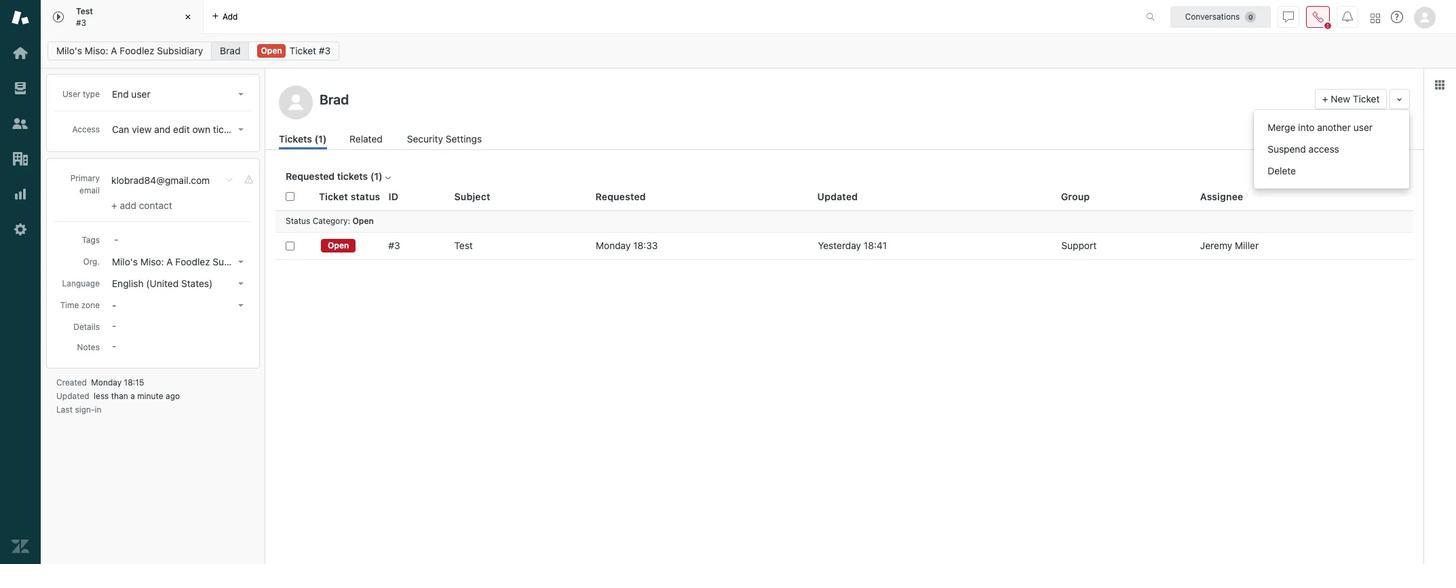 Task type: vqa. For each thing, say whether or not it's contained in the screenshot.
the bottom 4 min
no



Task type: locate. For each thing, give the bounding box(es) containing it.
arrow down image for milo's miso: a foodlez subsidiary
[[238, 261, 244, 263]]

arrow down image inside milo's miso: a foodlez subsidiary button
[[238, 261, 244, 263]]

+ add contact
[[111, 200, 172, 211]]

monday
[[596, 240, 631, 251], [91, 377, 122, 388]]

test #3
[[76, 6, 93, 27]]

zendesk image
[[12, 538, 29, 555]]

open
[[261, 45, 282, 56], [353, 216, 374, 226], [328, 240, 349, 250]]

0 vertical spatial ticket
[[290, 45, 316, 56]]

brad link
[[211, 41, 249, 60]]

than
[[111, 391, 128, 401]]

test inside grid
[[454, 240, 473, 251]]

yesterday
[[818, 240, 861, 251]]

test down subject
[[454, 240, 473, 251]]

0 horizontal spatial monday
[[91, 377, 122, 388]]

0 vertical spatial requested
[[286, 170, 335, 182]]

monday inside grid
[[596, 240, 631, 251]]

1 vertical spatial milo's
[[112, 256, 138, 267]]

arrow down image inside - button
[[238, 304, 244, 307]]

1 vertical spatial test
[[454, 240, 473, 251]]

miso:
[[85, 45, 108, 56], [140, 256, 164, 267]]

1 horizontal spatial foodlez
[[175, 256, 210, 267]]

tickets right own
[[213, 124, 242, 135]]

1 horizontal spatial (1)
[[370, 170, 383, 182]]

open left ticket #3
[[261, 45, 282, 56]]

1 vertical spatial foodlez
[[175, 256, 210, 267]]

arrow down image right the states)
[[238, 282, 244, 285]]

related link
[[350, 132, 384, 149]]

arrow down image left only at the top left of page
[[238, 128, 244, 131]]

test up milo's miso: a foodlez subsidiary link
[[76, 6, 93, 16]]

open right :
[[353, 216, 374, 226]]

arrow down image inside 'english (united states)' button
[[238, 282, 244, 285]]

monday up less
[[91, 377, 122, 388]]

0 horizontal spatial updated
[[56, 391, 89, 401]]

1 vertical spatial subsidiary
[[213, 256, 259, 267]]

open down category
[[328, 240, 349, 250]]

ticket inside secondary element
[[290, 45, 316, 56]]

arrow down image for can view and edit own tickets only
[[238, 128, 244, 131]]

#3 inside test #3
[[76, 17, 86, 27]]

add up brad
[[223, 11, 238, 21]]

0 vertical spatial add
[[223, 11, 238, 21]]

requested up monday 18:33
[[596, 191, 646, 202]]

open inside secondary element
[[261, 45, 282, 56]]

conversations button
[[1171, 6, 1271, 27]]

0 horizontal spatial open
[[261, 45, 282, 56]]

0 horizontal spatial (1)
[[315, 133, 327, 145]]

milo's
[[56, 45, 82, 56], [112, 256, 138, 267]]

1 vertical spatial tickets
[[337, 170, 368, 182]]

0 vertical spatial subsidiary
[[157, 45, 203, 56]]

1 horizontal spatial user
[[1354, 121, 1373, 133]]

suspend
[[1268, 143, 1307, 155]]

customers image
[[12, 115, 29, 132]]

1 horizontal spatial +
[[1323, 93, 1329, 105]]

ticket
[[290, 45, 316, 56], [1353, 93, 1380, 105], [319, 191, 348, 202]]

arrow down image for english (united states)
[[238, 282, 244, 285]]

2 vertical spatial arrow down image
[[238, 261, 244, 263]]

organizations image
[[12, 150, 29, 168]]

0 vertical spatial monday
[[596, 240, 631, 251]]

0 vertical spatial milo's
[[56, 45, 82, 56]]

1 horizontal spatial a
[[167, 256, 173, 267]]

1 vertical spatial open
[[353, 216, 374, 226]]

arrow down image
[[238, 93, 244, 96], [238, 128, 244, 131], [238, 261, 244, 263]]

2 arrow down image from the top
[[238, 128, 244, 131]]

0 horizontal spatial +
[[111, 200, 117, 211]]

requested up select all tickets option
[[286, 170, 335, 182]]

2 horizontal spatial #3
[[389, 240, 400, 251]]

1 horizontal spatial test
[[454, 240, 473, 251]]

arrow down image down 'english (united states)' button
[[238, 304, 244, 307]]

1 horizontal spatial requested
[[596, 191, 646, 202]]

0 vertical spatial arrow down image
[[238, 282, 244, 285]]

#3 for test #3
[[76, 17, 86, 27]]

0 horizontal spatial a
[[111, 45, 117, 56]]

reporting image
[[12, 185, 29, 203]]

1 arrow down image from the top
[[238, 282, 244, 285]]

1 horizontal spatial subsidiary
[[213, 256, 259, 267]]

0 vertical spatial #3
[[76, 17, 86, 27]]

1 horizontal spatial #3
[[319, 45, 331, 56]]

milo's up english
[[112, 256, 138, 267]]

own
[[192, 124, 210, 135]]

0 vertical spatial open
[[261, 45, 282, 56]]

zendesk products image
[[1371, 13, 1381, 23]]

only
[[245, 124, 263, 135]]

test
[[76, 6, 93, 16], [454, 240, 473, 251]]

1 horizontal spatial updated
[[818, 191, 858, 202]]

2 vertical spatial ticket
[[319, 191, 348, 202]]

+ inside button
[[1323, 93, 1329, 105]]

arrow down image for -
[[238, 304, 244, 307]]

user
[[131, 88, 150, 100], [1354, 121, 1373, 133]]

arrow down image inside can view and edit own tickets only button
[[238, 128, 244, 131]]

1 vertical spatial a
[[167, 256, 173, 267]]

requested
[[286, 170, 335, 182], [596, 191, 646, 202]]

tab
[[41, 0, 204, 34]]

milo's inside secondary element
[[56, 45, 82, 56]]

+ left "contact"
[[111, 200, 117, 211]]

tickets
[[213, 124, 242, 135], [337, 170, 368, 182]]

arrow down image down "brad" link
[[238, 93, 244, 96]]

1 vertical spatial add
[[120, 200, 136, 211]]

test for test #3
[[76, 6, 93, 16]]

ticket inside grid
[[319, 191, 348, 202]]

(1) right tickets
[[315, 133, 327, 145]]

0 horizontal spatial ticket
[[290, 45, 316, 56]]

merge into another user
[[1268, 121, 1373, 133]]

2 arrow down image from the top
[[238, 304, 244, 307]]

1 vertical spatial #3
[[319, 45, 331, 56]]

:
[[348, 216, 350, 226]]

0 vertical spatial arrow down image
[[238, 93, 244, 96]]

a up (united
[[167, 256, 173, 267]]

security settings link
[[407, 132, 486, 149]]

merge
[[1268, 121, 1296, 133]]

1 vertical spatial arrow down image
[[238, 304, 244, 307]]

0 horizontal spatial test
[[76, 6, 93, 16]]

arrow down image
[[238, 282, 244, 285], [238, 304, 244, 307]]

tickets up ticket status
[[337, 170, 368, 182]]

a up end
[[111, 45, 117, 56]]

milo's miso: a foodlez subsidiary inside button
[[112, 256, 259, 267]]

+ for + add contact
[[111, 200, 117, 211]]

0 horizontal spatial foodlez
[[120, 45, 155, 56]]

+ for + new ticket
[[1323, 93, 1329, 105]]

0 horizontal spatial milo's
[[56, 45, 82, 56]]

security
[[407, 133, 443, 145]]

1 horizontal spatial add
[[223, 11, 238, 21]]

18:41
[[864, 240, 887, 251]]

tickets (1)
[[279, 133, 327, 145]]

user inside "merge into another user" link
[[1354, 121, 1373, 133]]

0 vertical spatial milo's miso: a foodlez subsidiary
[[56, 45, 203, 56]]

arrow down image for end user
[[238, 93, 244, 96]]

milo's miso: a foodlez subsidiary up 'english (united states)' button
[[112, 256, 259, 267]]

time
[[60, 300, 79, 310]]

1 vertical spatial miso:
[[140, 256, 164, 267]]

3 arrow down image from the top
[[238, 261, 244, 263]]

1 arrow down image from the top
[[238, 93, 244, 96]]

view
[[132, 124, 152, 135]]

foodlez up the states)
[[175, 256, 210, 267]]

0 horizontal spatial miso:
[[85, 45, 108, 56]]

ticket for ticket status
[[319, 191, 348, 202]]

foodlez
[[120, 45, 155, 56], [175, 256, 210, 267]]

miso: inside secondary element
[[85, 45, 108, 56]]

delete
[[1268, 165, 1296, 176]]

a inside milo's miso: a foodlez subsidiary link
[[111, 45, 117, 56]]

tags
[[82, 235, 100, 245]]

tickets (1) link
[[279, 132, 327, 149]]

milo's down test #3
[[56, 45, 82, 56]]

requested inside grid
[[596, 191, 646, 202]]

+ left new
[[1323, 93, 1329, 105]]

0 horizontal spatial requested
[[286, 170, 335, 182]]

None checkbox
[[286, 241, 295, 250]]

tickets
[[279, 133, 312, 145]]

miso: up the english (united states) on the left
[[140, 256, 164, 267]]

arrow down image inside end user button
[[238, 93, 244, 96]]

ticket for ticket #3
[[290, 45, 316, 56]]

grid containing ticket status
[[265, 183, 1424, 564]]

1 horizontal spatial milo's
[[112, 256, 138, 267]]

0 vertical spatial +
[[1323, 93, 1329, 105]]

miso: down test #3
[[85, 45, 108, 56]]

add left "contact"
[[120, 200, 136, 211]]

(1)
[[315, 133, 327, 145], [370, 170, 383, 182]]

monday left 18:33
[[596, 240, 631, 251]]

ticket status
[[319, 191, 380, 202]]

test inside tab
[[76, 6, 93, 16]]

1 vertical spatial user
[[1354, 121, 1373, 133]]

1 vertical spatial monday
[[91, 377, 122, 388]]

jeremy
[[1201, 240, 1233, 251]]

1 vertical spatial milo's miso: a foodlez subsidiary
[[112, 256, 259, 267]]

0 vertical spatial a
[[111, 45, 117, 56]]

foodlez up end user
[[120, 45, 155, 56]]

0 vertical spatial miso:
[[85, 45, 108, 56]]

yesterday 18:41
[[818, 240, 887, 251]]

edit
[[173, 124, 190, 135]]

user right end
[[131, 88, 150, 100]]

0 horizontal spatial subsidiary
[[157, 45, 203, 56]]

2 vertical spatial #3
[[389, 240, 400, 251]]

user right another
[[1354, 121, 1373, 133]]

states)
[[181, 278, 213, 289]]

into
[[1299, 121, 1315, 133]]

updated down created
[[56, 391, 89, 401]]

apps image
[[1435, 79, 1446, 90]]

subsidiary inside milo's miso: a foodlez subsidiary link
[[157, 45, 203, 56]]

secondary element
[[41, 37, 1457, 64]]

arrow down image up 'english (united states)' button
[[238, 261, 244, 263]]

merge into another user link
[[1255, 117, 1410, 138]]

- field
[[109, 231, 248, 246]]

0 horizontal spatial #3
[[76, 17, 86, 27]]

grid
[[265, 183, 1424, 564]]

test for test
[[454, 240, 473, 251]]

1 vertical spatial ticket
[[1353, 93, 1380, 105]]

0 vertical spatial foodlez
[[120, 45, 155, 56]]

0 horizontal spatial user
[[131, 88, 150, 100]]

milo's miso: a foodlez subsidiary up end user
[[56, 45, 203, 56]]

klobrad84@gmail.com
[[111, 174, 210, 186]]

2 vertical spatial open
[[328, 240, 349, 250]]

1 horizontal spatial ticket
[[319, 191, 348, 202]]

0 vertical spatial user
[[131, 88, 150, 100]]

2 horizontal spatial ticket
[[1353, 93, 1380, 105]]

1 vertical spatial arrow down image
[[238, 128, 244, 131]]

1 horizontal spatial monday
[[596, 240, 631, 251]]

1 horizontal spatial tickets
[[337, 170, 368, 182]]

1 vertical spatial +
[[111, 200, 117, 211]]

milo's miso: a foodlez subsidiary inside secondary element
[[56, 45, 203, 56]]

security settings
[[407, 133, 482, 145]]

views image
[[12, 79, 29, 97]]

updated up yesterday
[[818, 191, 858, 202]]

1 vertical spatial (1)
[[370, 170, 383, 182]]

subsidiary up 'english (united states)' button
[[213, 256, 259, 267]]

english
[[112, 278, 144, 289]]

group
[[1061, 191, 1090, 202]]

#3
[[76, 17, 86, 27], [319, 45, 331, 56], [389, 240, 400, 251]]

add
[[223, 11, 238, 21], [120, 200, 136, 211]]

primary
[[70, 173, 100, 183]]

18:33
[[633, 240, 658, 251]]

subsidiary down close image
[[157, 45, 203, 56]]

0 vertical spatial (1)
[[315, 133, 327, 145]]

1 horizontal spatial miso:
[[140, 256, 164, 267]]

requested for requested tickets (1)
[[286, 170, 335, 182]]

delete link
[[1255, 160, 1410, 182]]

0 vertical spatial tickets
[[213, 124, 242, 135]]

1 vertical spatial updated
[[56, 391, 89, 401]]

milo's miso: a foodlez subsidiary
[[56, 45, 203, 56], [112, 256, 259, 267]]

and
[[154, 124, 171, 135]]

access
[[1309, 143, 1340, 155]]

status
[[351, 191, 380, 202]]

add button
[[204, 0, 246, 33]]

time zone
[[60, 300, 100, 310]]

(1) up status
[[370, 170, 383, 182]]

#3 inside secondary element
[[319, 45, 331, 56]]

can
[[112, 124, 129, 135]]

language
[[62, 278, 100, 288]]

0 horizontal spatial tickets
[[213, 124, 242, 135]]

1 vertical spatial requested
[[596, 191, 646, 202]]

0 vertical spatial test
[[76, 6, 93, 16]]

None text field
[[316, 89, 1310, 109]]



Task type: describe. For each thing, give the bounding box(es) containing it.
miso: inside button
[[140, 256, 164, 267]]

another
[[1318, 121, 1351, 133]]

ticket #3
[[290, 45, 331, 56]]

main element
[[0, 0, 41, 564]]

new
[[1331, 93, 1351, 105]]

zone
[[81, 300, 100, 310]]

#3 inside grid
[[389, 240, 400, 251]]

assignee
[[1201, 191, 1244, 202]]

user type
[[62, 89, 100, 99]]

conversations
[[1186, 11, 1240, 21]]

status category : open
[[286, 216, 374, 226]]

contact
[[139, 200, 172, 211]]

details
[[73, 322, 100, 332]]

can view and edit own tickets only button
[[108, 120, 263, 139]]

monday 18:33
[[596, 240, 658, 251]]

0 horizontal spatial add
[[120, 200, 136, 211]]

tabs tab list
[[41, 0, 1132, 34]]

(united
[[146, 278, 179, 289]]

related
[[350, 133, 383, 145]]

miller
[[1235, 240, 1259, 251]]

english (united states)
[[112, 278, 213, 289]]

+ new ticket
[[1323, 93, 1380, 105]]

admin image
[[12, 221, 29, 238]]

minute
[[137, 391, 163, 401]]

+ new ticket button
[[1315, 89, 1388, 109]]

end
[[112, 88, 129, 100]]

support
[[1062, 240, 1097, 251]]

a
[[130, 391, 135, 401]]

suspend access
[[1268, 143, 1340, 155]]

org.
[[83, 257, 100, 267]]

end user button
[[108, 85, 249, 104]]

(1) inside 'link'
[[315, 133, 327, 145]]

milo's miso: a foodlez subsidiary button
[[108, 253, 259, 272]]

zendesk support image
[[12, 9, 29, 26]]

#3 for ticket #3
[[319, 45, 331, 56]]

primary email
[[70, 173, 100, 195]]

18:15
[[124, 377, 144, 388]]

2 horizontal spatial open
[[353, 216, 374, 226]]

less
[[94, 391, 109, 401]]

requested tickets (1)
[[286, 170, 383, 182]]

category
[[313, 216, 348, 226]]

in
[[95, 405, 102, 415]]

foodlez inside secondary element
[[120, 45, 155, 56]]

jeremy miller
[[1201, 240, 1259, 251]]

can view and edit own tickets only
[[112, 124, 263, 135]]

ticket inside button
[[1353, 93, 1380, 105]]

notifications image
[[1343, 11, 1353, 22]]

brad
[[220, 45, 241, 56]]

get help image
[[1391, 11, 1404, 23]]

milo's inside button
[[112, 256, 138, 267]]

a inside milo's miso: a foodlez subsidiary button
[[167, 256, 173, 267]]

subject
[[454, 191, 491, 202]]

get started image
[[12, 44, 29, 62]]

test link
[[454, 240, 473, 252]]

button displays agent's chat status as invisible. image
[[1284, 11, 1294, 22]]

subsidiary inside milo's miso: a foodlez subsidiary button
[[213, 256, 259, 267]]

created monday 18:15 updated less than a minute ago last sign-in
[[56, 377, 180, 415]]

-
[[112, 299, 116, 311]]

updated inside the created monday 18:15 updated less than a minute ago last sign-in
[[56, 391, 89, 401]]

user inside end user button
[[131, 88, 150, 100]]

suspend access link
[[1255, 138, 1410, 160]]

created
[[56, 377, 87, 388]]

id
[[389, 191, 399, 202]]

english (united states) button
[[108, 274, 249, 293]]

1 horizontal spatial open
[[328, 240, 349, 250]]

milo's miso: a foodlez subsidiary link
[[48, 41, 212, 60]]

user
[[62, 89, 80, 99]]

notes
[[77, 342, 100, 352]]

status
[[286, 216, 310, 226]]

last
[[56, 405, 73, 415]]

close image
[[181, 10, 195, 24]]

add inside dropdown button
[[223, 11, 238, 21]]

- button
[[108, 296, 249, 315]]

access
[[72, 124, 100, 134]]

requested for requested
[[596, 191, 646, 202]]

email
[[79, 185, 100, 195]]

tab containing test
[[41, 0, 204, 34]]

tickets inside button
[[213, 124, 242, 135]]

monday inside the created monday 18:15 updated less than a minute ago last sign-in
[[91, 377, 122, 388]]

sign-
[[75, 405, 95, 415]]

type
[[83, 89, 100, 99]]

end user
[[112, 88, 150, 100]]

settings
[[446, 133, 482, 145]]

foodlez inside button
[[175, 256, 210, 267]]

0 vertical spatial updated
[[818, 191, 858, 202]]

ago
[[166, 391, 180, 401]]

Select All Tickets checkbox
[[286, 192, 295, 201]]



